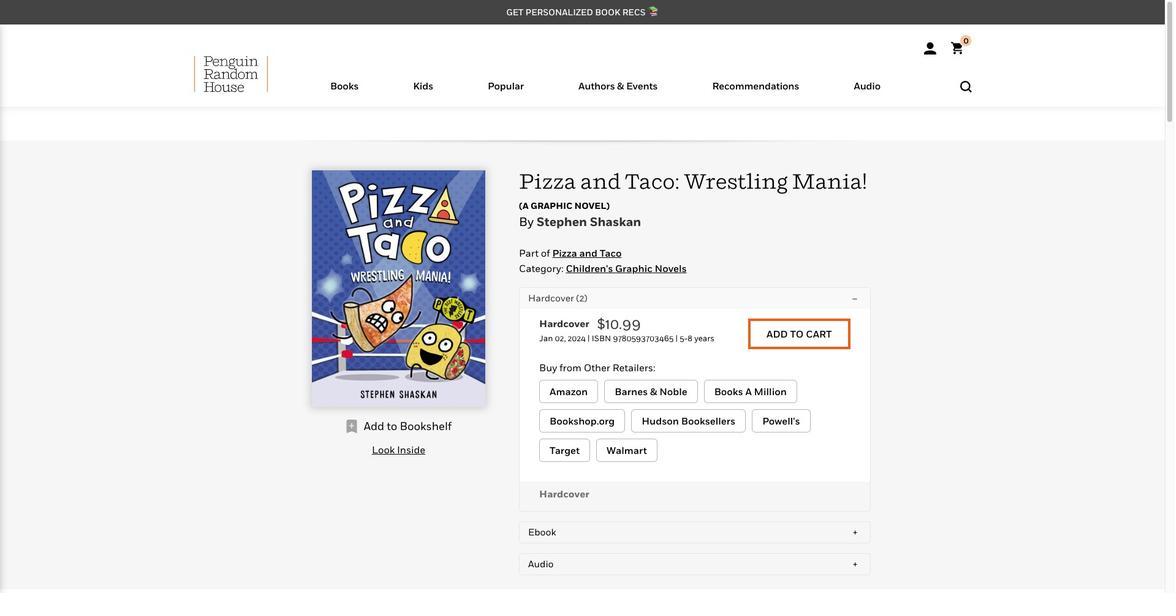 Task type: describe. For each thing, give the bounding box(es) containing it.
books link
[[330, 80, 359, 107]]

target link
[[540, 439, 590, 462]]

0 horizontal spatial audio
[[528, 558, 554, 569]]

+ for ebook
[[853, 527, 858, 538]]

📚
[[648, 7, 659, 17]]

authors
[[579, 80, 615, 92]]

0 vertical spatial hardcover
[[528, 293, 574, 304]]

wrestling
[[684, 169, 788, 194]]

children's graphic novels link
[[566, 262, 687, 275]]

hudson
[[642, 415, 679, 427]]

novels
[[655, 262, 687, 274]]

amazon
[[550, 386, 588, 398]]

authors & events link
[[579, 80, 658, 107]]

by
[[519, 214, 534, 229]]

hardcover (2)
[[528, 293, 588, 304]]

–
[[852, 293, 858, 304]]

from
[[560, 362, 582, 374]]

(2)
[[576, 293, 588, 304]]

add to bookshelf
[[364, 420, 452, 433]]

0 vertical spatial and
[[581, 169, 621, 194]]

shaskan
[[590, 214, 641, 229]]

5-
[[680, 334, 688, 343]]

isbn
[[592, 334, 611, 343]]

hudson booksellers
[[642, 415, 736, 427]]

look inside
[[372, 444, 425, 456]]

stephen shaskan link
[[537, 214, 641, 229]]

kids link
[[413, 80, 433, 107]]

million
[[754, 386, 787, 398]]

part
[[519, 247, 539, 259]]

children's
[[566, 262, 613, 274]]

books a million link
[[704, 380, 797, 403]]

2 | from the left
[[676, 334, 678, 343]]

mania!
[[792, 169, 867, 194]]

bookshop.org
[[550, 415, 615, 427]]

pizza and taco: wrestling mania!
[[519, 169, 867, 194]]

personalized
[[526, 7, 593, 17]]

authors & events
[[579, 80, 658, 92]]

jan 02, 2024 | isbn 9780593703465 | 5-8 years
[[540, 334, 715, 343]]

and inside part of pizza and taco category: children's graphic novels
[[580, 247, 598, 259]]

hardcover for first hardcover link from the bottom
[[540, 488, 590, 500]]

get personalized book recs 📚 link
[[506, 7, 659, 17]]

novel)
[[575, 200, 610, 211]]

1 | from the left
[[588, 334, 590, 343]]

get personalized book recs 📚
[[506, 7, 659, 17]]

audio link
[[854, 80, 881, 107]]

look
[[372, 444, 395, 456]]

noble
[[660, 386, 688, 398]]

audio inside popup button
[[854, 80, 881, 92]]

2 hardcover link from the top
[[540, 488, 597, 504]]

get
[[506, 7, 524, 17]]

recommendations button
[[685, 77, 827, 107]]

hudson booksellers link
[[632, 410, 746, 433]]

to for bookshelf
[[387, 420, 397, 433]]

to for cart
[[790, 328, 804, 340]]

pizza and taco link
[[553, 247, 622, 260]]

popular
[[488, 80, 524, 92]]

search image
[[960, 81, 972, 92]]

taco
[[600, 247, 622, 259]]

booksellers
[[681, 415, 736, 427]]

of
[[541, 247, 550, 259]]

books for books a million
[[715, 386, 743, 398]]

+ for audio
[[853, 558, 858, 569]]

hardcover for 2nd hardcover link from the bottom
[[540, 318, 590, 330]]

penguin random house image
[[194, 56, 268, 93]]

barnes
[[615, 386, 648, 398]]

kids button
[[386, 77, 461, 107]]

(a
[[519, 200, 529, 211]]



Task type: vqa. For each thing, say whether or not it's contained in the screenshot.
Recommendations dropdown button
yes



Task type: locate. For each thing, give the bounding box(es) containing it.
1 vertical spatial add
[[364, 420, 384, 433]]

& left noble
[[650, 386, 657, 398]]

$10.99
[[597, 315, 641, 332]]

& left events
[[617, 80, 624, 92]]

0 horizontal spatial |
[[588, 334, 590, 343]]

1 vertical spatial graphic
[[616, 262, 653, 274]]

graphic
[[531, 200, 573, 211], [616, 262, 653, 274]]

add
[[767, 328, 788, 340], [364, 420, 384, 433]]

kids
[[413, 80, 433, 92]]

0 horizontal spatial books
[[330, 80, 359, 92]]

&
[[617, 80, 624, 92], [650, 386, 657, 398]]

years
[[695, 334, 715, 343]]

by stephen shaskan
[[519, 214, 641, 229]]

hardcover left (2)
[[528, 293, 574, 304]]

stephen
[[537, 214, 587, 229]]

buy
[[540, 362, 557, 374]]

to up look inside
[[387, 420, 397, 433]]

1 vertical spatial &
[[650, 386, 657, 398]]

add up look
[[364, 420, 384, 433]]

0 horizontal spatial graphic
[[531, 200, 573, 211]]

graphic up stephen
[[531, 200, 573, 211]]

| left 5-
[[676, 334, 678, 343]]

0 vertical spatial pizza
[[519, 169, 576, 194]]

add for add to bookshelf
[[364, 420, 384, 433]]

sign in image
[[924, 42, 936, 55]]

audio
[[854, 80, 881, 92], [528, 558, 554, 569]]

1 horizontal spatial |
[[676, 334, 678, 343]]

0 horizontal spatial add
[[364, 420, 384, 433]]

authors & events button
[[551, 77, 685, 107]]

book
[[595, 7, 621, 17]]

& for authors
[[617, 80, 624, 92]]

graphic down taco
[[616, 262, 653, 274]]

0 vertical spatial &
[[617, 80, 624, 92]]

amazon link
[[540, 380, 598, 403]]

hardcover down the target
[[540, 488, 590, 500]]

other
[[584, 362, 610, 374]]

ebook
[[528, 527, 556, 538]]

2024
[[568, 334, 586, 343]]

look inside link
[[372, 444, 425, 456]]

shopping cart image
[[951, 35, 972, 55]]

0 vertical spatial audio
[[854, 80, 881, 92]]

hardcover link
[[540, 318, 597, 334], [540, 488, 597, 504]]

1 vertical spatial to
[[387, 420, 397, 433]]

1 vertical spatial hardcover
[[540, 318, 590, 330]]

1 horizontal spatial graphic
[[616, 262, 653, 274]]

1 hardcover link from the top
[[540, 318, 597, 334]]

0 vertical spatial to
[[790, 328, 804, 340]]

and up children's
[[580, 247, 598, 259]]

books
[[330, 80, 359, 92], [715, 386, 743, 398]]

target
[[550, 445, 580, 457]]

0 horizontal spatial to
[[387, 420, 397, 433]]

jan
[[540, 334, 553, 343]]

1 horizontal spatial &
[[650, 386, 657, 398]]

add inside button
[[767, 328, 788, 340]]

1 horizontal spatial to
[[790, 328, 804, 340]]

(a graphic novel)
[[519, 200, 610, 211]]

and
[[581, 169, 621, 194], [580, 247, 598, 259]]

02,
[[555, 334, 566, 343]]

walmart link
[[596, 439, 658, 462]]

books a million
[[715, 386, 787, 398]]

to left cart
[[790, 328, 804, 340]]

1 vertical spatial +
[[853, 558, 858, 569]]

0 vertical spatial +
[[853, 527, 858, 538]]

a
[[746, 386, 752, 398]]

buy from other retailers:
[[540, 362, 656, 374]]

1 horizontal spatial add
[[767, 328, 788, 340]]

books for books
[[330, 80, 359, 92]]

recommendations
[[713, 80, 800, 92]]

9780593703465
[[613, 334, 674, 343]]

0 vertical spatial graphic
[[531, 200, 573, 211]]

popular button
[[461, 77, 551, 107]]

books button
[[303, 77, 386, 107]]

pizza
[[519, 169, 576, 194], [553, 247, 577, 259]]

hardcover link up ebook
[[540, 488, 597, 504]]

1 + from the top
[[853, 527, 858, 538]]

hardcover link down hardcover (2)
[[540, 318, 597, 334]]

to inside button
[[790, 328, 804, 340]]

add to cart button
[[749, 319, 851, 350]]

recs
[[623, 7, 646, 17]]

category:
[[519, 262, 564, 274]]

& inside barnes & noble link
[[650, 386, 657, 398]]

barnes & noble link
[[605, 380, 698, 403]]

events
[[626, 80, 658, 92]]

8
[[688, 334, 693, 343]]

to
[[790, 328, 804, 340], [387, 420, 397, 433]]

1 horizontal spatial books
[[715, 386, 743, 398]]

books inside popup button
[[330, 80, 359, 92]]

barnes & noble
[[615, 386, 688, 398]]

pizza right of
[[553, 247, 577, 259]]

& inside "authors & events" link
[[617, 80, 624, 92]]

taco:
[[625, 169, 680, 194]]

0 vertical spatial add
[[767, 328, 788, 340]]

bookshelf
[[400, 420, 452, 433]]

& for barnes
[[650, 386, 657, 398]]

recommendations link
[[713, 80, 800, 107]]

0 vertical spatial hardcover link
[[540, 318, 597, 334]]

add left cart
[[767, 328, 788, 340]]

1 vertical spatial and
[[580, 247, 598, 259]]

audio button
[[827, 77, 908, 107]]

powell's
[[763, 415, 800, 427]]

add to cart
[[767, 328, 832, 340]]

1 vertical spatial audio
[[528, 558, 554, 569]]

part of pizza and taco category: children's graphic novels
[[519, 247, 687, 274]]

add for add to cart
[[767, 328, 788, 340]]

1 vertical spatial hardcover link
[[540, 488, 597, 504]]

1 horizontal spatial audio
[[854, 80, 881, 92]]

0 horizontal spatial &
[[617, 80, 624, 92]]

2 + from the top
[[853, 558, 858, 569]]

1 vertical spatial books
[[715, 386, 743, 398]]

retailers:
[[613, 362, 656, 374]]

pizza up the (a graphic novel)
[[519, 169, 576, 194]]

hardcover
[[528, 293, 574, 304], [540, 318, 590, 330], [540, 488, 590, 500]]

hardcover up 02,
[[540, 318, 590, 330]]

| right 2024
[[588, 334, 590, 343]]

2 vertical spatial hardcover
[[540, 488, 590, 500]]

inside
[[397, 444, 425, 456]]

graphic inside part of pizza and taco category: children's graphic novels
[[616, 262, 653, 274]]

pizza and taco: wrestling mania! by stephen shaskan image
[[312, 170, 486, 407]]

pizza inside part of pizza and taco category: children's graphic novels
[[553, 247, 577, 259]]

+
[[853, 527, 858, 538], [853, 558, 858, 569]]

and up novel)
[[581, 169, 621, 194]]

cart
[[806, 328, 832, 340]]

1 vertical spatial pizza
[[553, 247, 577, 259]]

powell's link
[[752, 410, 811, 433]]

main navigation element
[[164, 56, 1001, 107]]

bookshop.org link
[[540, 410, 625, 433]]

0 vertical spatial books
[[330, 80, 359, 92]]

walmart
[[607, 445, 647, 457]]



